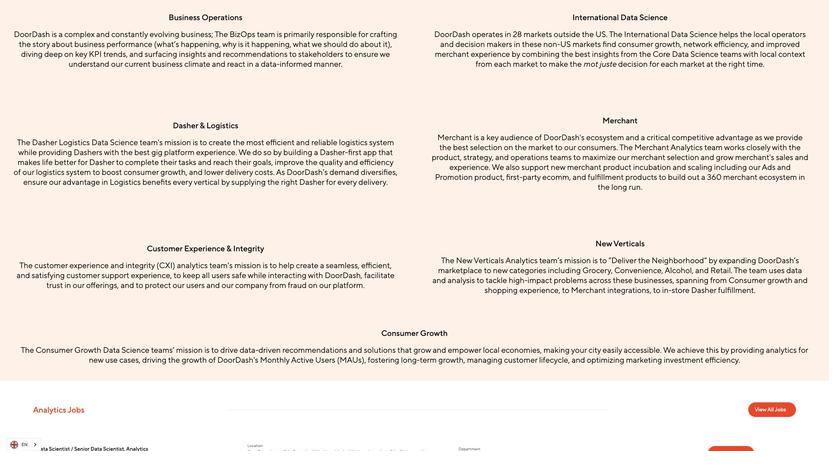 Task type: locate. For each thing, give the bounding box(es) containing it.
the inside the new verticals analytics team's mission is to "deliver the neighborhood" by expanding doordash's marketplace to new categories including grocery, convenience, alcohol, and retail. the team uses data and analysis to tackle high-impact problems across these businesses, spanning from consumer growth and shopping experience, to merchant integrations, to in-store dasher fulfillment.
[[639, 256, 651, 265]]

from inside the new verticals analytics team's mission is to "deliver the neighborhood" by expanding doordash's marketplace to new categories including grocery, convenience, alcohol, and retail. the team uses data and analysis to tackle high-impact problems across these businesses, spanning from consumer growth and shopping experience, to merchant integrations, to in-store dasher fulfillment.
[[711, 276, 728, 285]]

merchant
[[435, 49, 470, 59], [632, 153, 666, 162], [568, 163, 602, 172], [724, 173, 758, 182]]

story
[[33, 39, 50, 49]]

mission right teams'
[[176, 346, 203, 355]]

on inside doordash is a complex and constantly evolving business; the bizops team is primarily responsible for crafting the story about business performance (what's happening, why is it happening, what we should do about it), diving deep on key kpi trends, and surfacing insights and recommendations to stakeholders to ensure we understand our current business climate and react in a data-informed manner.
[[64, 49, 74, 59]]

markets down us.
[[573, 39, 602, 49]]

support up the offerings,
[[102, 271, 129, 280]]

0 vertical spatial that
[[379, 148, 393, 157]]

0 horizontal spatial ecosystem
[[587, 133, 625, 142]]

1 horizontal spatial verticals
[[614, 239, 645, 248]]

on inside merchant is a key audience of doordash's ecosystem and a critical competitive advantage as we provide the best selection on the market to our consumers. the merchant analytics team works closely with the product, strategy, and operations teams to maximize our merchant selection and grow merchant's sales and experience. we also support new merchant product incubation and scaling including our ads and promotion product, first-party ecomm, and fulfillment products to build out a 360 merchant ecosystem in the long run.
[[504, 143, 514, 152]]

to left drive
[[211, 346, 219, 355]]

1 horizontal spatial consumer
[[619, 39, 654, 49]]

data up mot juste decision for each market at the right time.
[[673, 49, 690, 59]]

spanning
[[677, 276, 709, 285]]

a down reliable
[[314, 148, 318, 157]]

0 horizontal spatial business
[[74, 39, 105, 49]]

in-
[[663, 286, 672, 295]]

dasher up boost
[[89, 158, 114, 167]]

fostering
[[368, 356, 400, 365]]

right inside 'the dasher logistics data science team's mission is to create the most efficient and reliable logistics system while providing dashers with the best gig platform experience. we do so by building a dasher-first app that makes life better for dasher to complete their tasks and reach their goals, improve the quality and efficiency of our logistics system to boost consumer growth, and lower delivery costs. as doordash's demand diversifies, ensure our advantage in logistics benefits every vertical by supplying the right dasher for every delivery.'
[[281, 178, 298, 187]]

is left primarily
[[277, 29, 282, 39]]

0 horizontal spatial while
[[18, 148, 37, 157]]

to down dasher & logistics
[[200, 138, 207, 147]]

1 vertical spatial create
[[296, 261, 319, 270]]

0 horizontal spatial new
[[457, 256, 473, 265]]

advantage inside 'the dasher logistics data science team's mission is to create the most efficient and reliable logistics system while providing dashers with the best gig platform experience. we do so by building a dasher-first app that makes life better for dasher to complete their tasks and reach their goals, improve the quality and efficiency of our logistics system to boost consumer growth, and lower delivery costs. as doordash's demand diversifies, ensure our advantage in logistics benefits every vertical by supplying the right dasher for every delivery.'
[[63, 178, 100, 187]]

2 happening, from the left
[[252, 39, 292, 49]]

0 horizontal spatial each
[[495, 59, 512, 69]]

2 insights from the left
[[593, 49, 620, 59]]

consumer right the find
[[619, 39, 654, 49]]

by down makers
[[512, 49, 521, 59]]

0 horizontal spatial data-
[[240, 346, 259, 355]]

of inside 'the consumer growth data science teams' mission is to drive data-driven recommendations and solutions that grow and empower local economies, making your city easily accessible. we achieve this by providing analytics for new use cases, driving the growth of doordash's monthly active users (maus), fostering long-term growth, managing customer lifecycle, and optimizing marketing investment efficiency.'
[[209, 356, 216, 365]]

about up the deep
[[52, 39, 73, 49]]

2 every from the left
[[338, 178, 357, 187]]

best up strategy,
[[454, 143, 469, 152]]

0 horizontal spatial doordash's
[[218, 356, 259, 365]]

the inside doordash operates in 28 markets outside the us. the international data science helps the local operators and decision makers in these non-us markets find consumer growth, network efficiency, and improved merchant experience by combining the best insights from the core data science teams with local context from each market to make the
[[610, 29, 623, 39]]

sales
[[777, 153, 794, 162]]

english flag image
[[10, 441, 18, 449]]

key inside merchant is a key audience of doordash's ecosystem and a critical competitive advantage as we provide the best selection on the market to our consumers. the merchant analytics team works closely with the product, strategy, and operations teams to maximize our merchant selection and grow merchant's sales and experience. we also support new merchant product incubation and scaling including our ads and promotion product, first-party ecomm, and fulfillment products to build out a 360 merchant ecosystem in the long run.
[[487, 133, 499, 142]]

local up improved
[[754, 29, 771, 39]]

consumer inside doordash operates in 28 markets outside the us. the international data science helps the local operators and decision makers in these non-us markets find consumer growth, network efficiency, and improved merchant experience by combining the best insights from the core data science teams with local context from each market to make the
[[619, 39, 654, 49]]

mission inside 'the dasher logistics data science team's mission is to create the most efficient and reliable logistics system while providing dashers with the best gig platform experience. we do so by building a dasher-first app that makes life better for dasher to complete their tasks and reach their goals, improve the quality and efficiency of our logistics system to boost consumer growth, and lower delivery costs. as doordash's demand diversifies, ensure our advantage in logistics benefits every vertical by supplying the right dasher for every delivery.'
[[165, 138, 191, 147]]

1 each from the left
[[495, 59, 512, 69]]

2 vertical spatial of
[[209, 356, 216, 365]]

is up platform
[[193, 138, 198, 147]]

doordash inside doordash is a complex and constantly evolving business; the bizops team is primarily responsible for crafting the story about business performance (what's happening, why is it happening, what we should do about it), diving deep on key kpi trends, and surfacing insights and recommendations to stakeholders to ensure we understand our current business climate and react in a data-informed manner.
[[14, 29, 50, 39]]

ecosystem
[[587, 133, 625, 142], [760, 173, 798, 182]]

selection up strategy,
[[471, 143, 503, 152]]

merchant inside the new verticals analytics team's mission is to "deliver the neighborhood" by expanding doordash's marketplace to new categories including grocery, convenience, alcohol, and retail. the team uses data and analysis to tackle high-impact problems across these businesses, spanning from consumer growth and shopping experience, to merchant integrations, to in-store dasher fulfillment.
[[572, 286, 606, 295]]

a
[[59, 29, 63, 39], [255, 59, 259, 69], [481, 133, 485, 142], [642, 133, 646, 142], [314, 148, 318, 157], [702, 173, 706, 182], [320, 261, 325, 270]]

0 vertical spatial ensure
[[355, 49, 379, 59]]

consumer inside the new verticals analytics team's mission is to "deliver the neighborhood" by expanding doordash's marketplace to new categories including grocery, convenience, alcohol, and retail. the team uses data and analysis to tackle high-impact problems across these businesses, spanning from consumer growth and shopping experience, to merchant integrations, to in-store dasher fulfillment.
[[729, 276, 766, 285]]

including inside merchant is a key audience of doordash's ecosystem and a critical competitive advantage as we provide the best selection on the market to our consumers. the merchant analytics team works closely with the product, strategy, and operations teams to maximize our merchant selection and grow merchant's sales and experience. we also support new merchant product incubation and scaling including our ads and promotion product, first-party ecomm, and fulfillment products to build out a 360 merchant ecosystem in the long run.
[[715, 163, 748, 172]]

2 vertical spatial consumer
[[36, 346, 73, 355]]

new left "use"
[[89, 356, 104, 365]]

mission up safe
[[235, 261, 261, 270]]

in inside merchant is a key audience of doordash's ecosystem and a critical competitive advantage as we provide the best selection on the market to our consumers. the merchant analytics team works closely with the product, strategy, and operations teams to maximize our merchant selection and grow merchant's sales and experience. we also support new merchant product incubation and scaling including our ads and promotion product, first-party ecomm, and fulfillment products to build out a 360 merchant ecosystem in the long run.
[[800, 173, 806, 182]]

we inside merchant is a key audience of doordash's ecosystem and a critical competitive advantage as we provide the best selection on the market to our consumers. the merchant analytics team works closely with the product, strategy, and operations teams to maximize our merchant selection and grow merchant's sales and experience. we also support new merchant product incubation and scaling including our ads and promotion product, first-party ecomm, and fulfillment products to build out a 360 merchant ecosystem in the long run.
[[765, 133, 775, 142]]

with up 'time.'
[[744, 49, 759, 59]]

including inside the new verticals analytics team's mission is to "deliver the neighborhood" by expanding doordash's marketplace to new categories including grocery, convenience, alcohol, and retail. the team uses data and analysis to tackle high-impact problems across these businesses, spanning from consumer growth and shopping experience, to merchant integrations, to in-store dasher fulfillment.
[[549, 266, 581, 275]]

1 horizontal spatial ensure
[[355, 49, 379, 59]]

advantage up works at right top
[[717, 133, 754, 142]]

best inside doordash operates in 28 markets outside the us. the international data science helps the local operators and decision makers in these non-us markets find consumer growth, network efficiency, and improved merchant experience by combining the best insights from the core data science teams with local context from each market to make the
[[576, 49, 591, 59]]

by right so
[[273, 148, 282, 157]]

at
[[707, 59, 714, 69]]

0 vertical spatial growth,
[[656, 39, 683, 49]]

to left maximize
[[574, 153, 581, 162]]

ecosystem down ads
[[760, 173, 798, 182]]

doordash for and
[[435, 29, 471, 39]]

of inside merchant is a key audience of doordash's ecosystem and a critical competitive advantage as we provide the best selection on the market to our consumers. the merchant analytics team works closely with the product, strategy, and operations teams to maximize our merchant selection and grow merchant's sales and experience. we also support new merchant product incubation and scaling including our ads and promotion product, first-party ecomm, and fulfillment products to build out a 360 merchant ecosystem in the long run.
[[535, 133, 542, 142]]

tackle
[[486, 276, 508, 285]]

1 horizontal spatial ecosystem
[[760, 173, 798, 182]]

doordash's up uses
[[759, 256, 800, 265]]

location
[[248, 444, 263, 449]]

1 horizontal spatial advantage
[[717, 133, 754, 142]]

delivery
[[225, 168, 253, 177]]

recommendations up users
[[283, 346, 347, 355]]

market inside doordash operates in 28 markets outside the us. the international data science helps the local operators and decision makers in these non-us markets find consumer growth, network efficiency, and improved merchant experience by combining the best insights from the core data science teams with local context from each market to make the
[[514, 59, 539, 69]]

for inside 'the consumer growth data science teams' mission is to drive data-driven recommendations and solutions that grow and empower local economies, making your city easily accessible. we achieve this by providing analytics for new use cases, driving the growth of doordash's monthly active users (maus), fostering long-term growth, managing customer lifecycle, and optimizing marketing investment efficiency.'
[[799, 346, 809, 355]]

high-
[[509, 276, 528, 285]]

0 vertical spatial selection
[[471, 143, 503, 152]]

dasher down the quality
[[300, 178, 325, 187]]

international up core
[[625, 29, 670, 39]]

advantage
[[717, 133, 754, 142], [63, 178, 100, 187]]

across
[[590, 276, 612, 285]]

0 vertical spatial on
[[64, 49, 74, 59]]

our down the life
[[49, 178, 61, 187]]

team right bizops
[[257, 29, 275, 39]]

1 horizontal spatial create
[[296, 261, 319, 270]]

team's
[[140, 138, 163, 147]]

1 vertical spatial analytics
[[506, 256, 538, 265]]

Language field
[[7, 439, 41, 452]]

doordash's inside the new verticals analytics team's mission is to "deliver the neighborhood" by expanding doordash's marketplace to new categories including grocery, convenience, alcohol, and retail. the team uses data and analysis to tackle high-impact problems across these businesses, spanning from consumer growth and shopping experience, to merchant integrations, to in-store dasher fulfillment.
[[759, 256, 800, 265]]

we up stakeholders
[[312, 39, 322, 49]]

1 horizontal spatial insights
[[593, 49, 620, 59]]

1 horizontal spatial teams
[[721, 49, 743, 59]]

ecomm,
[[543, 173, 572, 182]]

a up strategy,
[[481, 133, 485, 142]]

0 horizontal spatial system
[[66, 168, 91, 177]]

product, down strategy,
[[475, 173, 505, 182]]

efficient,
[[362, 261, 392, 270]]

verticals
[[614, 239, 645, 248], [474, 256, 505, 265]]

alcohol,
[[665, 266, 694, 275]]

operations
[[202, 13, 243, 22]]

0 horizontal spatial every
[[173, 178, 192, 187]]

grow up term
[[414, 346, 432, 355]]

platform
[[164, 148, 195, 157]]

0 horizontal spatial logistics
[[59, 138, 90, 147]]

should
[[324, 39, 348, 49]]

by
[[512, 49, 521, 59], [273, 148, 282, 157], [221, 178, 230, 187], [709, 256, 718, 265], [721, 346, 730, 355]]

0 vertical spatial business
[[74, 39, 105, 49]]

0 horizontal spatial we
[[239, 148, 251, 157]]

analytics inside 'the consumer growth data science teams' mission is to drive data-driven recommendations and solutions that grow and empower local economies, making your city easily accessible. we achieve this by providing analytics for new use cases, driving the growth of doordash's monthly active users (maus), fostering long-term growth, managing customer lifecycle, and optimizing marketing investment efficiency.'
[[767, 346, 798, 355]]

to inside 'the consumer growth data science teams' mission is to drive data-driven recommendations and solutions that grow and empower local economies, making your city easily accessible. we achieve this by providing analytics for new use cases, driving the growth of doordash's monthly active users (maus), fostering long-term growth, managing customer lifecycle, and optimizing marketing investment efficiency.'
[[211, 346, 219, 355]]

that inside 'the dasher logistics data science team's mission is to create the most efficient and reliable logistics system while providing dashers with the best gig platform experience. we do so by building a dasher-first app that makes life better for dasher to complete their tasks and reach their goals, improve the quality and efficiency of our logistics system to boost consumer growth, and lower delivery costs. as doordash's demand diversifies, ensure our advantage in logistics benefits every vertical by supplying the right dasher for every delivery.'
[[379, 148, 393, 157]]

the up 'complete'
[[121, 148, 133, 157]]

consumer
[[619, 39, 654, 49], [124, 168, 159, 177]]

doordash is a complex and constantly evolving business; the bizops team is primarily responsible for crafting the story about business performance (what's happening, why is it happening, what we should do about it), diving deep on key kpi trends, and surfacing insights and recommendations to stakeholders to ensure we understand our current business climate and react in a data-informed manner.
[[14, 29, 398, 69]]

0 vertical spatial team
[[257, 29, 275, 39]]

1 horizontal spatial doordash's
[[544, 133, 585, 142]]

markets up non-
[[524, 29, 553, 39]]

accessible.
[[624, 346, 662, 355]]

ensure down makes
[[23, 178, 47, 187]]

happening, down business;
[[181, 39, 221, 49]]

2 horizontal spatial on
[[504, 143, 514, 152]]

juste
[[600, 59, 617, 69]]

growth, up core
[[656, 39, 683, 49]]

team inside doordash is a complex and constantly evolving business; the bizops team is primarily responsible for crafting the story about business performance (what's happening, why is it happening, what we should do about it), diving deep on key kpi trends, and surfacing insights and recommendations to stakeholders to ensure we understand our current business climate and react in a data-informed manner.
[[257, 29, 275, 39]]

providing inside 'the consumer growth data science teams' mission is to drive data-driven recommendations and solutions that grow and empower local economies, making your city easily accessible. we achieve this by providing analytics for new use cases, driving the growth of doordash's monthly active users (maus), fostering long-term growth, managing customer lifecycle, and optimizing marketing investment efficiency.'
[[732, 346, 765, 355]]

support up party
[[522, 163, 550, 172]]

right down as
[[281, 178, 298, 187]]

team inside the new verticals analytics team's mission is to "deliver the neighborhood" by expanding doordash's marketplace to new categories including grocery, convenience, alcohol, and retail. the team uses data and analysis to tackle high-impact problems across these businesses, spanning from consumer growth and shopping experience, to merchant integrations, to in-store dasher fulfillment.
[[750, 266, 768, 275]]

product,
[[432, 153, 462, 162], [475, 173, 505, 182]]

we left also
[[492, 163, 505, 172]]

app
[[364, 148, 377, 157]]

team left uses
[[750, 266, 768, 275]]

climate
[[185, 59, 211, 69]]

0 horizontal spatial on
[[64, 49, 74, 59]]

lower
[[204, 168, 224, 177]]

complete
[[125, 158, 159, 167]]

every down demand
[[338, 178, 357, 187]]

1 horizontal spatial doordash
[[435, 29, 471, 39]]

crafting
[[370, 29, 398, 39]]

improved
[[767, 39, 801, 49]]

vertical
[[194, 178, 220, 187]]

store
[[672, 286, 690, 295]]

2 vertical spatial new
[[89, 356, 104, 365]]

by inside 'the consumer growth data science teams' mission is to drive data-driven recommendations and solutions that grow and empower local economies, making your city easily accessible. we achieve this by providing analytics for new use cases, driving the growth of doordash's monthly active users (maus), fostering long-term growth, managing customer lifecycle, and optimizing marketing investment efficiency.'
[[721, 346, 730, 355]]

mission up platform
[[165, 138, 191, 147]]

our down trends,
[[111, 59, 123, 69]]

best up mot
[[576, 49, 591, 59]]

create right help
[[296, 261, 319, 270]]

2 each from the left
[[662, 59, 679, 69]]

0 horizontal spatial new
[[89, 356, 104, 365]]

a left critical
[[642, 133, 646, 142]]

mission inside 'the consumer growth data science teams' mission is to drive data-driven recommendations and solutions that grow and empower local economies, making your city easily accessible. we achieve this by providing analytics for new use cases, driving the growth of doordash's monthly active users (maus), fostering long-term growth, managing customer lifecycle, and optimizing marketing investment efficiency.'
[[176, 346, 203, 355]]

happening, right it
[[252, 39, 292, 49]]

combining
[[522, 49, 560, 59]]

operates
[[472, 29, 504, 39]]

the left most
[[233, 138, 245, 147]]

satisfying
[[32, 271, 65, 280]]

0 horizontal spatial about
[[52, 39, 73, 49]]

1 about from the left
[[52, 39, 73, 49]]

experience, inside the new verticals analytics team's mission is to "deliver the neighborhood" by expanding doordash's marketplace to new categories including grocery, convenience, alcohol, and retail. the team uses data and analysis to tackle high-impact problems across these businesses, spanning from consumer growth and shopping experience, to merchant integrations, to in-store dasher fulfillment.
[[520, 286, 561, 295]]

dasher & logistics
[[173, 121, 239, 130]]

experience,
[[131, 271, 172, 280], [520, 286, 561, 295]]

logistics
[[339, 138, 368, 147], [36, 168, 65, 177]]

0 vertical spatial while
[[18, 148, 37, 157]]

0 vertical spatial doordash's
[[544, 133, 585, 142]]

kpi
[[89, 49, 102, 59]]

while inside the customer experience and integrity (cxi) analytics team's mission is to help create a seamless, efficient, and satisfying customer support experience, to keep all users safe while interacting with doordash, facilitate trust in our offerings, and to protect our users and our company from fraud on our platform.
[[248, 271, 267, 280]]

better
[[54, 158, 76, 167]]

mission
[[165, 138, 191, 147], [565, 256, 592, 265], [235, 261, 261, 270], [176, 346, 203, 355]]

fulfillment.
[[719, 286, 756, 295]]

0 horizontal spatial best
[[134, 148, 150, 157]]

0 vertical spatial consumer
[[619, 39, 654, 49]]

experience. up reach
[[196, 148, 237, 157]]

the inside doordash is a complex and constantly evolving business; the bizops team is primarily responsible for crafting the story about business performance (what's happening, why is it happening, what we should do about it), diving deep on key kpi trends, and surfacing insights and recommendations to stakeholders to ensure we understand our current business climate and react in a data-informed manner.
[[19, 39, 31, 49]]

drive
[[221, 346, 238, 355]]

1 horizontal spatial analytics
[[506, 256, 538, 265]]

experience
[[184, 244, 225, 253]]

stakeholders
[[299, 49, 344, 59]]

1 horizontal spatial experience,
[[520, 286, 561, 295]]

on right the deep
[[64, 49, 74, 59]]

grow inside 'the consumer growth data science teams' mission is to drive data-driven recommendations and solutions that grow and empower local economies, making your city easily accessible. we achieve this by providing analytics for new use cases, driving the growth of doordash's monthly active users (maus), fostering long-term growth, managing customer lifecycle, and optimizing marketing investment efficiency.'
[[414, 346, 432, 355]]

2 horizontal spatial of
[[535, 133, 542, 142]]

0 horizontal spatial doordash
[[14, 29, 50, 39]]

merchant inside doordash operates in 28 markets outside the us. the international data science helps the local operators and decision makers in these non-us markets find consumer growth, network efficiency, and improved merchant experience by combining the best insights from the core data science teams with local context from each market to make the
[[435, 49, 470, 59]]

with left the doordash,
[[308, 271, 323, 280]]

0 vertical spatial including
[[715, 163, 748, 172]]

1 doordash from the left
[[14, 29, 50, 39]]

customer
[[147, 244, 183, 253]]

team's up impact
[[540, 256, 563, 265]]

helps
[[720, 29, 739, 39]]

data- inside 'the consumer growth data science teams' mission is to drive data-driven recommendations and solutions that grow and empower local economies, making your city easily accessible. we achieve this by providing analytics for new use cases, driving the growth of doordash's monthly active users (maus), fostering long-term growth, managing customer lifecycle, and optimizing marketing investment efficiency.'
[[240, 346, 259, 355]]

do down most
[[253, 148, 262, 157]]

experience, down impact
[[520, 286, 561, 295]]

every down tasks
[[173, 178, 192, 187]]

maximize
[[583, 153, 617, 162]]

1 vertical spatial including
[[549, 266, 581, 275]]

manner.
[[314, 59, 343, 69]]

tasks
[[179, 158, 197, 167]]

logistics up first
[[339, 138, 368, 147]]

business operations
[[169, 13, 243, 22]]

with inside doordash operates in 28 markets outside the us. the international data science helps the local operators and decision makers in these non-us markets find consumer growth, network efficiency, and improved merchant experience by combining the best insights from the core data science teams with local context from each market to make the
[[744, 49, 759, 59]]

on
[[64, 49, 74, 59], [504, 143, 514, 152], [309, 281, 318, 290]]

recommendations inside 'the consumer growth data science teams' mission is to drive data-driven recommendations and solutions that grow and empower local economies, making your city easily accessible. we achieve this by providing analytics for new use cases, driving the growth of doordash's monthly active users (maus), fostering long-term growth, managing customer lifecycle, and optimizing marketing investment efficiency.'
[[283, 346, 347, 355]]

1 vertical spatial business
[[152, 59, 183, 69]]

0 vertical spatial do
[[350, 39, 359, 49]]

products
[[626, 173, 658, 182]]

0 horizontal spatial ensure
[[23, 178, 47, 187]]

logistics for dasher
[[59, 138, 90, 147]]

customer up satisfying
[[34, 261, 68, 270]]

1 vertical spatial growth,
[[161, 168, 188, 177]]

the down 'audience'
[[515, 143, 527, 152]]

1 horizontal spatial decision
[[619, 59, 648, 69]]

growth, inside 'the dasher logistics data science team's mission is to create the most efficient and reliable logistics system while providing dashers with the best gig platform experience. we do so by building a dasher-first app that makes life better for dasher to complete their tasks and reach their goals, improve the quality and efficiency of our logistics system to boost consumer growth, and lower delivery costs. as doordash's demand diversifies, ensure our advantage in logistics benefits every vertical by supplying the right dasher for every delivery.'
[[161, 168, 188, 177]]

2 horizontal spatial consumer
[[729, 276, 766, 285]]

users right all
[[212, 271, 230, 280]]

1 horizontal spatial markets
[[573, 39, 602, 49]]

system down better
[[66, 168, 91, 177]]

from
[[621, 49, 638, 59], [476, 59, 493, 69], [711, 276, 728, 285], [270, 281, 286, 290]]

growth inside 'the consumer growth data science teams' mission is to drive data-driven recommendations and solutions that grow and empower local economies, making your city easily accessible. we achieve this by providing analytics for new use cases, driving the growth of doordash's monthly active users (maus), fostering long-term growth, managing customer lifecycle, and optimizing marketing investment efficiency.'
[[182, 356, 207, 365]]

interacting
[[268, 271, 307, 280]]

verticals up tackle
[[474, 256, 505, 265]]

science inside 'the dasher logistics data science team's mission is to create the most efficient and reliable logistics system while providing dashers with the best gig platform experience. we do so by building a dasher-first app that makes life better for dasher to complete their tasks and reach their goals, improve the quality and efficiency of our logistics system to boost consumer growth, and lower delivery costs. as doordash's demand diversifies, ensure our advantage in logistics benefits every vertical by supplying the right dasher for every delivery.'
[[110, 138, 138, 147]]

is
[[52, 29, 57, 39], [277, 29, 282, 39], [238, 39, 244, 49], [474, 133, 480, 142], [193, 138, 198, 147], [593, 256, 598, 265], [263, 261, 268, 270], [205, 346, 210, 355]]

with inside 'the dasher logistics data science team's mission is to create the most efficient and reliable logistics system while providing dashers with the best gig platform experience. we do so by building a dasher-first app that makes life better for dasher to complete their tasks and reach their goals, improve the quality and efficiency of our logistics system to boost consumer growth, and lower delivery costs. as doordash's demand diversifies, ensure our advantage in logistics benefits every vertical by supplying the right dasher for every delivery.'
[[104, 148, 119, 157]]

growth, inside doordash operates in 28 markets outside the us. the international data science helps the local operators and decision makers in these non-us markets find consumer growth, network efficiency, and improved merchant experience by combining the best insights from the core data science teams with local context from each market to make the
[[656, 39, 683, 49]]

selection up the scaling
[[668, 153, 700, 162]]

1 horizontal spatial analytics
[[767, 346, 798, 355]]

new up tackle
[[494, 266, 508, 275]]

2 horizontal spatial growth,
[[656, 39, 683, 49]]

1 vertical spatial do
[[253, 148, 262, 157]]

1 vertical spatial we
[[492, 163, 505, 172]]

analytics inside the customer experience and integrity (cxi) analytics team's mission is to help create a seamless, efficient, and satisfying customer support experience, to keep all users safe while interacting with doordash, facilitate trust in our offerings, and to protect our users and our company from fraud on our platform.
[[177, 261, 208, 270]]

0 vertical spatial growth
[[768, 276, 793, 285]]

1 their from the left
[[161, 158, 177, 167]]

current
[[125, 59, 151, 69]]

in inside the customer experience and integrity (cxi) analytics team's mission is to help create a seamless, efficient, and satisfying customer support experience, to keep all users safe while interacting with doordash, facilitate trust in our offerings, and to protect our users and our company from fraud on our platform.
[[65, 281, 71, 290]]

1 horizontal spatial their
[[235, 158, 251, 167]]

0 vertical spatial doordash's
[[287, 168, 328, 177]]

efficiency
[[360, 158, 394, 167]]

science inside 'the consumer growth data science teams' mission is to drive data-driven recommendations and solutions that grow and empower local economies, making your city easily accessible. we achieve this by providing analytics for new use cases, driving the growth of doordash's monthly active users (maus), fostering long-term growth, managing customer lifecycle, and optimizing marketing investment efficiency.'
[[122, 346, 150, 355]]

these up integrations,
[[614, 276, 633, 285]]

delivery.
[[359, 178, 388, 187]]

selection
[[471, 143, 503, 152], [668, 153, 700, 162]]

doordash's down improve at the top left of page
[[287, 168, 328, 177]]

new inside 'the consumer growth data science teams' mission is to drive data-driven recommendations and solutions that grow and empower local economies, making your city easily accessible. we achieve this by providing analytics for new use cases, driving the growth of doordash's monthly active users (maus), fostering long-term growth, managing customer lifecycle, and optimizing marketing investment efficiency.'
[[89, 356, 104, 365]]

we for dasher & logistics
[[239, 148, 251, 157]]

customer experience & integrity
[[147, 244, 265, 253]]

1 vertical spatial advantage
[[63, 178, 100, 187]]

0 vertical spatial of
[[535, 133, 542, 142]]

0 horizontal spatial growth
[[75, 346, 101, 355]]

1 horizontal spatial while
[[248, 271, 267, 280]]

do inside 'the dasher logistics data science team's mission is to create the most efficient and reliable logistics system while providing dashers with the best gig platform experience. we do so by building a dasher-first app that makes life better for dasher to complete their tasks and reach their goals, improve the quality and efficiency of our logistics system to boost consumer growth, and lower delivery costs. as doordash's demand diversifies, ensure our advantage in logistics benefits every vertical by supplying the right dasher for every delivery.'
[[253, 148, 262, 157]]

grow
[[717, 153, 734, 162], [414, 346, 432, 355]]

the up promotion
[[440, 143, 452, 152]]

best inside merchant is a key audience of doordash's ecosystem and a critical competitive advantage as we provide the best selection on the market to our consumers. the merchant analytics team works closely with the product, strategy, and operations teams to maximize our merchant selection and grow merchant's sales and experience. we also support new merchant product incubation and scaling including our ads and promotion product, first-party ecomm, and fulfillment products to build out a 360 merchant ecosystem in the long run.
[[454, 143, 469, 152]]

business
[[74, 39, 105, 49], [152, 59, 183, 69]]

1 insights from the left
[[179, 49, 206, 59]]

doordash's inside 'the consumer growth data science teams' mission is to drive data-driven recommendations and solutions that grow and empower local economies, making your city easily accessible. we achieve this by providing analytics for new use cases, driving the growth of doordash's monthly active users (maus), fostering long-term growth, managing customer lifecycle, and optimizing marketing investment efficiency.'
[[218, 356, 259, 365]]

the inside 'the consumer growth data science teams' mission is to drive data-driven recommendations and solutions that grow and empower local economies, making your city easily accessible. we achieve this by providing analytics for new use cases, driving the growth of doordash's monthly active users (maus), fostering long-term growth, managing customer lifecycle, and optimizing marketing investment efficiency.'
[[21, 346, 34, 355]]

1 horizontal spatial we
[[380, 49, 390, 59]]

verticals inside the new verticals analytics team's mission is to "deliver the neighborhood" by expanding doordash's marketplace to new categories including grocery, convenience, alcohol, and retail. the team uses data and analysis to tackle high-impact problems across these businesses, spanning from consumer growth and shopping experience, to merchant integrations, to in-store dasher fulfillment.
[[474, 256, 505, 265]]

markets
[[524, 29, 553, 39], [573, 39, 602, 49]]

0 horizontal spatial users
[[186, 281, 205, 290]]

jobs
[[68, 406, 85, 415], [776, 407, 787, 413]]

new inside the new verticals analytics team's mission is to "deliver the neighborhood" by expanding doordash's marketplace to new categories including grocery, convenience, alcohol, and retail. the team uses data and analysis to tackle high-impact problems across these businesses, spanning from consumer growth and shopping experience, to merchant integrations, to in-store dasher fulfillment.
[[494, 266, 508, 275]]

1 horizontal spatial new
[[596, 239, 613, 248]]

1 horizontal spatial doordash's
[[759, 256, 800, 265]]

0 horizontal spatial experience
[[70, 261, 109, 270]]

as
[[276, 168, 285, 177]]

the left mot
[[570, 59, 582, 69]]

use
[[105, 356, 118, 365]]

new inside the new verticals analytics team's mission is to "deliver the neighborhood" by expanding doordash's marketplace to new categories including grocery, convenience, alcohol, and retail. the team uses data and analysis to tackle high-impact problems across these businesses, spanning from consumer growth and shopping experience, to merchant integrations, to in-store dasher fulfillment.
[[457, 256, 473, 265]]

doordash's inside merchant is a key audience of doordash's ecosystem and a critical competitive advantage as we provide the best selection on the market to our consumers. the merchant analytics team works closely with the product, strategy, and operations teams to maximize our merchant selection and grow merchant's sales and experience. we also support new merchant product incubation and scaling including our ads and promotion product, first-party ecomm, and fulfillment products to build out a 360 merchant ecosystem in the long run.
[[544, 133, 585, 142]]

these
[[523, 39, 542, 49], [614, 276, 633, 285]]

create
[[209, 138, 231, 147], [296, 261, 319, 270]]

2 about from the left
[[361, 39, 382, 49]]

1 vertical spatial product,
[[475, 173, 505, 182]]

0 vertical spatial analytics
[[671, 143, 704, 152]]

1 vertical spatial on
[[504, 143, 514, 152]]

0 horizontal spatial create
[[209, 138, 231, 147]]

2 doordash from the left
[[435, 29, 471, 39]]

0 vertical spatial recommendations
[[223, 49, 288, 59]]

0 horizontal spatial grow
[[414, 346, 432, 355]]

data inside 'the consumer growth data science teams' mission is to drive data-driven recommendations and solutions that grow and empower local economies, making your city easily accessible. we achieve this by providing analytics for new use cases, driving the growth of doordash's monthly active users (maus), fostering long-term growth, managing customer lifecycle, and optimizing marketing investment efficiency.'
[[103, 346, 120, 355]]

marketplace
[[439, 266, 483, 275]]

1 vertical spatial key
[[487, 133, 499, 142]]

1 vertical spatial providing
[[732, 346, 765, 355]]

doordash inside doordash operates in 28 markets outside the us. the international data science helps the local operators and decision makers in these non-us markets find consumer growth, network efficiency, and improved merchant experience by combining the best insights from the core data science teams with local context from each market to make the
[[435, 29, 471, 39]]

0 horizontal spatial including
[[549, 266, 581, 275]]

term
[[420, 356, 437, 365]]

advantage down better
[[63, 178, 100, 187]]

experience. inside 'the dasher logistics data science team's mission is to create the most efficient and reliable logistics system while providing dashers with the best gig platform experience. we do so by building a dasher-first app that makes life better for dasher to complete their tasks and reach their goals, improve the quality and efficiency of our logistics system to boost consumer growth, and lower delivery costs. as doordash's demand diversifies, ensure our advantage in logistics benefits every vertical by supplying the right dasher for every delivery.'
[[196, 148, 237, 157]]

1 vertical spatial recommendations
[[283, 346, 347, 355]]

their
[[161, 158, 177, 167], [235, 158, 251, 167]]

system up app
[[370, 138, 394, 147]]

growth
[[768, 276, 793, 285], [182, 356, 207, 365]]

providing up the life
[[39, 148, 72, 157]]

local up the managing at bottom right
[[484, 346, 500, 355]]

0 vertical spatial system
[[370, 138, 394, 147]]

react
[[227, 59, 246, 69]]

building
[[284, 148, 313, 157]]

local
[[754, 29, 771, 39], [761, 49, 778, 59], [484, 346, 500, 355]]

providing
[[39, 148, 72, 157], [732, 346, 765, 355]]

our
[[111, 59, 123, 69], [565, 143, 577, 152], [618, 153, 630, 162], [749, 163, 761, 172], [22, 168, 34, 177], [49, 178, 61, 187], [73, 281, 85, 290], [173, 281, 185, 290], [222, 281, 234, 290], [320, 281, 331, 290]]

local up 'time.'
[[761, 49, 778, 59]]

2 horizontal spatial we
[[664, 346, 676, 355]]

by up efficiency.
[[721, 346, 730, 355]]

right left 'time.'
[[729, 59, 746, 69]]

our down keep
[[173, 281, 185, 290]]

a left seamless,
[[320, 261, 325, 270]]

1 horizontal spatial new
[[494, 266, 508, 275]]

0 vertical spatial international
[[573, 13, 620, 22]]

decision inside doordash operates in 28 markets outside the us. the international data science helps the local operators and decision makers in these non-us markets find consumer growth, network efficiency, and improved merchant experience by combining the best insights from the core data science teams with local context from each market to make the
[[456, 39, 486, 49]]

team inside merchant is a key audience of doordash's ecosystem and a critical competitive advantage as we provide the best selection on the market to our consumers. the merchant analytics team works closely with the product, strategy, and operations teams to maximize our merchant selection and grow merchant's sales and experience. we also support new merchant product incubation and scaling including our ads and promotion product, first-party ecomm, and fulfillment products to build out a 360 merchant ecosystem in the long run.
[[705, 143, 723, 152]]

teams'
[[151, 346, 175, 355]]

1 horizontal spatial every
[[338, 178, 357, 187]]

to up ecomm,
[[556, 143, 563, 152]]

0 vertical spatial right
[[729, 59, 746, 69]]

for inside doordash is a complex and constantly evolving business; the bizops team is primarily responsible for crafting the story about business performance (what's happening, why is it happening, what we should do about it), diving deep on key kpi trends, and surfacing insights and recommendations to stakeholders to ensure we understand our current business climate and react in a data-informed manner.
[[359, 29, 369, 39]]

1 horizontal spatial happening,
[[252, 39, 292, 49]]

best up 'complete'
[[134, 148, 150, 157]]

1 horizontal spatial about
[[361, 39, 382, 49]]

and
[[96, 29, 110, 39], [441, 39, 454, 49], [752, 39, 765, 49], [130, 49, 143, 59], [208, 49, 221, 59], [212, 59, 226, 69], [626, 133, 640, 142], [296, 138, 310, 147], [496, 153, 509, 162], [702, 153, 715, 162], [796, 153, 809, 162], [198, 158, 212, 167], [345, 158, 358, 167], [673, 163, 687, 172], [778, 163, 792, 172], [189, 168, 203, 177], [573, 173, 587, 182], [111, 261, 124, 270], [696, 266, 710, 275], [17, 271, 30, 280], [433, 276, 446, 285], [795, 276, 809, 285], [121, 281, 134, 290], [207, 281, 220, 290], [349, 346, 363, 355], [433, 346, 447, 355], [572, 356, 586, 365]]

data up dashers
[[92, 138, 109, 147]]

1 horizontal spatial growth
[[768, 276, 793, 285]]

to down the combining
[[540, 59, 548, 69]]

experience, up protect
[[131, 271, 172, 280]]

diversifies,
[[361, 168, 398, 177]]

benefits
[[143, 178, 171, 187]]

2 horizontal spatial logistics
[[207, 121, 239, 130]]

1 vertical spatial doordash's
[[759, 256, 800, 265]]

the inside merchant is a key audience of doordash's ecosystem and a critical competitive advantage as we provide the best selection on the market to our consumers. the merchant analytics team works closely with the product, strategy, and operations teams to maximize our merchant selection and grow merchant's sales and experience. we also support new merchant product incubation and scaling including our ads and promotion product, first-party ecomm, and fulfillment products to build out a 360 merchant ecosystem in the long run.
[[620, 143, 633, 152]]

including up problems at the right bottom of the page
[[549, 266, 581, 275]]

dasher inside the new verticals analytics team's mission is to "deliver the neighborhood" by expanding doordash's marketplace to new categories including grocery, convenience, alcohol, and retail. the team uses data and analysis to tackle high-impact problems across these businesses, spanning from consumer growth and shopping experience, to merchant integrations, to in-store dasher fulfillment.
[[692, 286, 717, 295]]

business
[[169, 13, 200, 22]]

uses
[[770, 266, 786, 275]]

1 vertical spatial data-
[[240, 346, 259, 355]]

decision right juste
[[619, 59, 648, 69]]

0 vertical spatial create
[[209, 138, 231, 147]]

grow down works at right top
[[717, 153, 734, 162]]

logistics down the life
[[36, 168, 65, 177]]

a inside 'the dasher logistics data science team's mission is to create the most efficient and reliable logistics system while providing dashers with the best gig platform experience. we do so by building a dasher-first app that makes life better for dasher to complete their tasks and reach their goals, improve the quality and efficiency of our logistics system to boost consumer growth, and lower delivery costs. as doordash's demand diversifies, ensure our advantage in logistics benefits every vertical by supplying the right dasher for every delivery.'
[[314, 148, 318, 157]]

0 vertical spatial logistics
[[207, 121, 239, 130]]

is inside the customer experience and integrity (cxi) analytics team's mission is to help create a seamless, efficient, and satisfying customer support experience, to keep all users safe while interacting with doordash, facilitate trust in our offerings, and to protect our users and our company from fraud on our platform.
[[263, 261, 268, 270]]

we up investment
[[664, 346, 676, 355]]

our down 'merchant's'
[[749, 163, 761, 172]]

from down interacting at the bottom left of the page
[[270, 281, 286, 290]]

we inside 'the consumer growth data science teams' mission is to drive data-driven recommendations and solutions that grow and empower local economies, making your city easily accessible. we achieve this by providing analytics for new use cases, driving the growth of doordash's monthly active users (maus), fostering long-term growth, managing customer lifecycle, and optimizing marketing investment efficiency.'
[[664, 346, 676, 355]]



Task type: describe. For each thing, give the bounding box(es) containing it.
1 vertical spatial selection
[[668, 153, 700, 162]]

efficient
[[266, 138, 295, 147]]

primarily
[[284, 29, 315, 39]]

dasher up the life
[[32, 138, 57, 147]]

our right trust
[[73, 281, 85, 290]]

demand
[[330, 168, 359, 177]]

to left in-
[[654, 286, 661, 295]]

efficiency,
[[715, 39, 750, 49]]

scaling
[[689, 163, 713, 172]]

all
[[202, 271, 210, 280]]

operations
[[511, 153, 549, 162]]

lifecycle,
[[540, 356, 571, 365]]

0 vertical spatial verticals
[[614, 239, 645, 248]]

trust
[[46, 281, 63, 290]]

view all jobs
[[756, 407, 787, 413]]

mission inside the new verticals analytics team's mission is to "deliver the neighborhood" by expanding doordash's marketplace to new categories including grocery, convenience, alcohol, and retail. the team uses data and analysis to tackle high-impact problems across these businesses, spanning from consumer growth and shopping experience, to merchant integrations, to in-store dasher fulfillment.
[[565, 256, 592, 265]]

teams inside merchant is a key audience of doordash's ecosystem and a critical competitive advantage as we provide the best selection on the market to our consumers. the merchant analytics team works closely with the product, strategy, and operations teams to maximize our merchant selection and grow merchant's sales and experience. we also support new merchant product incubation and scaling including our ads and promotion product, first-party ecomm, and fulfillment products to build out a 360 merchant ecosystem in the long run.
[[551, 153, 572, 162]]

local inside 'the consumer growth data science teams' mission is to drive data-driven recommendations and solutions that grow and empower local economies, making your city easily accessible. we achieve this by providing analytics for new use cases, driving the growth of doordash's monthly active users (maus), fostering long-term growth, managing customer lifecycle, and optimizing marketing investment efficiency.'
[[484, 346, 500, 355]]

growth inside the new verticals analytics team's mission is to "deliver the neighborhood" by expanding doordash's marketplace to new categories including grocery, convenience, alcohol, and retail. the team uses data and analysis to tackle high-impact problems across these businesses, spanning from consumer growth and shopping experience, to merchant integrations, to in-store dasher fulfillment.
[[768, 276, 793, 285]]

the right at
[[716, 59, 728, 69]]

provide
[[777, 133, 804, 142]]

in inside 'the dasher logistics data science team's mission is to create the most efficient and reliable logistics system while providing dashers with the best gig platform experience. we do so by building a dasher-first app that makes life better for dasher to complete their tasks and reach their goals, improve the quality and efficiency of our logistics system to boost consumer growth, and lower delivery costs. as doordash's demand diversifies, ensure our advantage in logistics benefits every vertical by supplying the right dasher for every delivery.'
[[102, 178, 108, 187]]

by inside the new verticals analytics team's mission is to "deliver the neighborhood" by expanding doordash's marketplace to new categories including grocery, convenience, alcohol, and retail. the team uses data and analysis to tackle high-impact problems across these businesses, spanning from consumer growth and shopping experience, to merchant integrations, to in-store dasher fulfillment.
[[709, 256, 718, 265]]

insights inside doordash is a complex and constantly evolving business; the bizops team is primarily responsible for crafting the story about business performance (what's happening, why is it happening, what we should do about it), diving deep on key kpi trends, and surfacing insights and recommendations to stakeholders to ensure we understand our current business climate and react in a data-informed manner.
[[179, 49, 206, 59]]

the inside doordash is a complex and constantly evolving business; the bizops team is primarily responsible for crafting the story about business performance (what's happening, why is it happening, what we should do about it), diving deep on key kpi trends, and surfacing insights and recommendations to stakeholders to ensure we understand our current business climate and react in a data-informed manner.
[[215, 29, 228, 39]]

recommendations inside doordash is a complex and constantly evolving business; the bizops team is primarily responsible for crafting the story about business performance (what's happening, why is it happening, what we should do about it), diving deep on key kpi trends, and surfacing insights and recommendations to stakeholders to ensure we understand our current business climate and react in a data-informed manner.
[[223, 49, 288, 59]]

experience inside doordash operates in 28 markets outside the us. the international data science helps the local operators and decision makers in these non-us markets find consumer growth, network efficiency, and improved merchant experience by combining the best insights from the core data science teams with local context from each market to make the
[[471, 49, 511, 59]]

while inside 'the dasher logistics data science team's mission is to create the most efficient and reliable logistics system while providing dashers with the best gig platform experience. we do so by building a dasher-first app that makes life better for dasher to complete their tasks and reach their goals, improve the quality and efficiency of our logistics system to boost consumer growth, and lower delivery costs. as doordash's demand diversifies, ensure our advantage in logistics benefits every vertical by supplying the right dasher for every delivery.'
[[18, 148, 37, 157]]

your
[[572, 346, 588, 355]]

data
[[787, 266, 803, 275]]

support inside merchant is a key audience of doordash's ecosystem and a critical competitive advantage as we provide the best selection on the market to our consumers. the merchant analytics team works closely with the product, strategy, and operations teams to maximize our merchant selection and grow merchant's sales and experience. we also support new merchant product incubation and scaling including our ads and promotion product, first-party ecomm, and fulfillment products to build out a 360 merchant ecosystem in the long run.
[[522, 163, 550, 172]]

in inside doordash is a complex and constantly evolving business; the bizops team is primarily responsible for crafting the story about business performance (what's happening, why is it happening, what we should do about it), diving deep on key kpi trends, and surfacing insights and recommendations to stakeholders to ensure we understand our current business climate and react in a data-informed manner.
[[247, 59, 254, 69]]

to left protect
[[136, 281, 143, 290]]

1 horizontal spatial business
[[152, 59, 183, 69]]

1 happening, from the left
[[181, 39, 221, 49]]

the inside 'the dasher logistics data science team's mission is to create the most efficient and reliable logistics system while providing dashers with the best gig platform experience. we do so by building a dasher-first app that makes life better for dasher to complete their tasks and reach their goals, improve the quality and efficiency of our logistics system to boost consumer growth, and lower delivery costs. as doordash's demand diversifies, ensure our advantage in logistics benefits every vertical by supplying the right dasher for every delivery.'
[[17, 138, 30, 147]]

to down problems at the right bottom of the page
[[563, 286, 570, 295]]

to down should
[[345, 49, 353, 59]]

1 vertical spatial customer
[[66, 271, 100, 280]]

1 horizontal spatial logistics
[[339, 138, 368, 147]]

data up the network
[[672, 29, 689, 39]]

0 vertical spatial local
[[754, 29, 771, 39]]

0 horizontal spatial we
[[312, 39, 322, 49]]

most
[[247, 138, 264, 147]]

analysis
[[448, 276, 475, 285]]

to left help
[[270, 261, 277, 270]]

these inside the new verticals analytics team's mission is to "deliver the neighborhood" by expanding doordash's marketplace to new categories including grocery, convenience, alcohol, and retail. the team uses data and analysis to tackle high-impact problems across these businesses, spanning from consumer growth and shopping experience, to merchant integrations, to in-store dasher fulfillment.
[[614, 276, 633, 285]]

merchant is a key audience of doordash's ecosystem and a critical competitive advantage as we provide the best selection on the market to our consumers. the merchant analytics team works closely with the product, strategy, and operations teams to maximize our merchant selection and grow merchant's sales and experience. we also support new merchant product incubation and scaling including our ads and promotion product, first-party ecomm, and fulfillment products to build out a 360 merchant ecosystem in the long run.
[[432, 133, 809, 192]]

1 vertical spatial markets
[[573, 39, 602, 49]]

to left keep
[[174, 271, 181, 280]]

(maus),
[[337, 356, 367, 365]]

experience, inside the customer experience and integrity (cxi) analytics team's mission is to help create a seamless, efficient, and satisfying customer support experience, to keep all users safe while interacting with doordash, facilitate trust in our offerings, and to protect our users and our company from fraud on our platform.
[[131, 271, 172, 280]]

evolving
[[150, 29, 180, 39]]

time.
[[748, 59, 765, 69]]

our inside doordash is a complex and constantly evolving business; the bizops team is primarily responsible for crafting the story about business performance (what's happening, why is it happening, what we should do about it), diving deep on key kpi trends, and surfacing insights and recommendations to stakeholders to ensure we understand our current business climate and react in a data-informed manner.
[[111, 59, 123, 69]]

incubation
[[634, 163, 672, 172]]

advantage inside merchant is a key audience of doordash's ecosystem and a critical competitive advantage as we provide the best selection on the market to our consumers. the merchant analytics team works closely with the product, strategy, and operations teams to maximize our merchant selection and grow merchant's sales and experience. we also support new merchant product incubation and scaling including our ads and promotion product, first-party ecomm, and fulfillment products to build out a 360 merchant ecosystem in the long run.
[[717, 133, 754, 142]]

to left tackle
[[477, 276, 485, 285]]

also
[[506, 163, 520, 172]]

market inside merchant is a key audience of doordash's ecosystem and a critical competitive advantage as we provide the best selection on the market to our consumers. the merchant analytics team works closely with the product, strategy, and operations teams to maximize our merchant selection and grow merchant's sales and experience. we also support new merchant product incubation and scaling including our ads and promotion product, first-party ecomm, and fulfillment products to build out a 360 merchant ecosystem in the long run.
[[529, 143, 554, 152]]

goals,
[[253, 158, 273, 167]]

1 vertical spatial local
[[761, 49, 778, 59]]

0 horizontal spatial logistics
[[36, 168, 65, 177]]

constantly
[[111, 29, 148, 39]]

problems
[[554, 276, 588, 285]]

the down provide
[[790, 143, 802, 152]]

360
[[708, 173, 722, 182]]

safe
[[232, 271, 247, 280]]

analytics inside the new verticals analytics team's mission is to "deliver the neighborhood" by expanding doordash's marketplace to new categories including grocery, convenience, alcohol, and retail. the team uses data and analysis to tackle high-impact problems across these businesses, spanning from consumer growth and shopping experience, to merchant integrations, to in-store dasher fulfillment.
[[506, 256, 538, 265]]

is inside 'the consumer growth data science teams' mission is to drive data-driven recommendations and solutions that grow and empower local economies, making your city easily accessible. we achieve this by providing analytics for new use cases, driving the growth of doordash's monthly active users (maus), fostering long-term growth, managing customer lifecycle, and optimizing marketing investment efficiency.'
[[205, 346, 210, 355]]

0 vertical spatial markets
[[524, 29, 553, 39]]

is inside 'the dasher logistics data science team's mission is to create the most efficient and reliable logistics system while providing dashers with the best gig platform experience. we do so by building a dasher-first app that makes life better for dasher to complete their tasks and reach their goals, improve the quality and efficiency of our logistics system to boost consumer growth, and lower delivery costs. as doordash's demand diversifies, ensure our advantage in logistics benefits every vertical by supplying the right dasher for every delivery.'
[[193, 138, 198, 147]]

long
[[612, 183, 628, 192]]

market left at
[[680, 59, 706, 69]]

diving
[[21, 49, 43, 59]]

new verticals
[[596, 239, 645, 248]]

from down makers
[[476, 59, 493, 69]]

so
[[264, 148, 272, 157]]

a right react
[[255, 59, 259, 69]]

the right helps
[[741, 29, 753, 39]]

optimizing
[[587, 356, 625, 365]]

life
[[42, 158, 53, 167]]

the left core
[[640, 49, 652, 59]]

experience. inside merchant is a key audience of doordash's ecosystem and a critical competitive advantage as we provide the best selection on the market to our consumers. the merchant analytics team works closely with the product, strategy, and operations teams to maximize our merchant selection and grow merchant's sales and experience. we also support new merchant product incubation and scaling including our ads and promotion product, first-party ecomm, and fulfillment products to build out a 360 merchant ecosystem in the long run.
[[450, 163, 491, 172]]

fraud
[[288, 281, 307, 290]]

1 horizontal spatial system
[[370, 138, 394, 147]]

the down us
[[562, 49, 574, 59]]

of inside 'the dasher logistics data science team's mission is to create the most efficient and reliable logistics system while providing dashers with the best gig platform experience. we do so by building a dasher-first app that makes life better for dasher to complete their tasks and reach their goals, improve the quality and efficiency of our logistics system to boost consumer growth, and lower delivery costs. as doordash's demand diversifies, ensure our advantage in logistics benefits every vertical by supplying the right dasher for every delivery.'
[[14, 168, 21, 177]]

we for consumer growth
[[664, 346, 676, 355]]

1 every from the left
[[173, 178, 192, 187]]

integrations,
[[608, 286, 652, 295]]

best inside 'the dasher logistics data science team's mission is to create the most efficient and reliable logistics system while providing dashers with the best gig platform experience. we do so by building a dasher-first app that makes life better for dasher to complete their tasks and reach their goals, improve the quality and efficiency of our logistics system to boost consumer growth, and lower delivery costs. as doordash's demand diversifies, ensure our advantage in logistics benefits every vertical by supplying the right dasher for every delivery.'
[[134, 148, 150, 157]]

to inside doordash operates in 28 markets outside the us. the international data science helps the local operators and decision makers in these non-us markets find consumer growth, network efficiency, and improved merchant experience by combining the best insights from the core data science teams with local context from each market to make the
[[540, 59, 548, 69]]

dashers
[[74, 148, 103, 157]]

the down as
[[268, 178, 280, 187]]

to left boost
[[93, 168, 100, 177]]

1 horizontal spatial consumer
[[382, 329, 419, 338]]

mot juste decision for each market at the right time.
[[584, 59, 765, 69]]

the left us.
[[583, 29, 594, 39]]

run.
[[629, 183, 643, 192]]

growth inside 'the consumer growth data science teams' mission is to drive data-driven recommendations and solutions that grow and empower local economies, making your city easily accessible. we achieve this by providing analytics for new use cases, driving the growth of doordash's monthly active users (maus), fostering long-term growth, managing customer lifecycle, and optimizing marketing investment efficiency.'
[[75, 346, 101, 355]]

0 vertical spatial customer
[[34, 261, 68, 270]]

offerings,
[[86, 281, 119, 290]]

growth, inside 'the consumer growth data science teams' mission is to drive data-driven recommendations and solutions that grow and empower local economies, making your city easily accessible. we achieve this by providing analytics for new use cases, driving the growth of doordash's monthly active users (maus), fostering long-term growth, managing customer lifecycle, and optimizing marketing investment efficiency.'
[[439, 356, 466, 365]]

data inside 'the dasher logistics data science team's mission is to create the most efficient and reliable logistics system while providing dashers with the best gig platform experience. we do so by building a dasher-first app that makes life better for dasher to complete their tasks and reach their goals, improve the quality and efficiency of our logistics system to boost consumer growth, and lower delivery costs. as doordash's demand diversifies, ensure our advantage in logistics benefits every vertical by supplying the right dasher for every delivery.'
[[92, 138, 109, 147]]

economies,
[[502, 346, 542, 355]]

product
[[604, 163, 632, 172]]

informed
[[280, 59, 312, 69]]

retail.
[[711, 266, 733, 275]]

marketing
[[627, 356, 663, 365]]

analytics inside merchant is a key audience of doordash's ecosystem and a critical competitive advantage as we provide the best selection on the market to our consumers. the merchant analytics team works closely with the product, strategy, and operations teams to maximize our merchant selection and grow merchant's sales and experience. we also support new merchant product incubation and scaling including our ads and promotion product, first-party ecomm, and fulfillment products to build out a 360 merchant ecosystem in the long run.
[[671, 143, 704, 152]]

the customer experience and integrity (cxi) analytics team's mission is to help create a seamless, efficient, and satisfying customer support experience, to keep all users safe while interacting with doordash, facilitate trust in our offerings, and to protect our users and our company from fraud on our platform.
[[17, 261, 395, 290]]

0 horizontal spatial international
[[573, 13, 620, 22]]

to up informed
[[289, 49, 297, 59]]

from left core
[[621, 49, 638, 59]]

team's inside the customer experience and integrity (cxi) analytics team's mission is to help create a seamless, efficient, and satisfying customer support experience, to keep all users safe while interacting with doordash, facilitate trust in our offerings, and to protect our users and our company from fraud on our platform.
[[210, 261, 233, 270]]

complex
[[64, 29, 95, 39]]

customer inside 'the consumer growth data science teams' mission is to drive data-driven recommendations and solutions that grow and empower local economies, making your city easily accessible. we achieve this by providing analytics for new use cases, driving the growth of doordash's monthly active users (maus), fostering long-term growth, managing customer lifecycle, and optimizing marketing investment efficiency.'
[[505, 356, 538, 365]]

it),
[[383, 39, 393, 49]]

0 horizontal spatial &
[[200, 121, 205, 130]]

the down "building"
[[306, 158, 318, 167]]

1 horizontal spatial right
[[729, 59, 746, 69]]

to up tackle
[[484, 266, 492, 275]]

consumer inside 'the dasher logistics data science team's mission is to create the most efficient and reliable logistics system while providing dashers with the best gig platform experience. we do so by building a dasher-first app that makes life better for dasher to complete their tasks and reach their goals, improve the quality and efficiency of our logistics system to boost consumer growth, and lower delivery costs. as doordash's demand diversifies, ensure our advantage in logistics benefits every vertical by supplying the right dasher for every delivery.'
[[124, 168, 159, 177]]

neighborhood"
[[652, 256, 708, 265]]

2 their from the left
[[235, 158, 251, 167]]

the inside 'the consumer growth data science teams' mission is to drive data-driven recommendations and solutions that grow and empower local economies, making your city easily accessible. we achieve this by providing analytics for new use cases, driving the growth of doordash's monthly active users (maus), fostering long-term growth, managing customer lifecycle, and optimizing marketing investment efficiency.'
[[168, 356, 180, 365]]

by down lower
[[221, 178, 230, 187]]

from inside the customer experience and integrity (cxi) analytics team's mission is to help create a seamless, efficient, and satisfying customer support experience, to keep all users safe while interacting with doordash, facilitate trust in our offerings, and to protect our users and our company from fraud on our platform.
[[270, 281, 286, 290]]

non-
[[544, 39, 561, 49]]

deep
[[44, 49, 63, 59]]

is up the deep
[[52, 29, 57, 39]]

first
[[349, 148, 362, 157]]

costs.
[[255, 168, 275, 177]]

0 vertical spatial new
[[596, 239, 613, 248]]

0 horizontal spatial jobs
[[68, 406, 85, 415]]

(cxi)
[[157, 261, 175, 270]]

these inside doordash operates in 28 markets outside the us. the international data science helps the local operators and decision makers in these non-us markets find consumer growth, network efficiency, and improved merchant experience by combining the best insights from the core data science teams with local context from each market to make the
[[523, 39, 542, 49]]

first-
[[507, 173, 523, 182]]

is inside merchant is a key audience of doordash's ecosystem and a critical competitive advantage as we provide the best selection on the market to our consumers. the merchant analytics team works closely with the product, strategy, and operations teams to maximize our merchant selection and grow merchant's sales and experience. we also support new merchant product incubation and scaling including our ads and promotion product, first-party ecomm, and fulfillment products to build out a 360 merchant ecosystem in the long run.
[[474, 133, 480, 142]]

1 vertical spatial users
[[186, 281, 205, 290]]

our down safe
[[222, 281, 234, 290]]

dasher up platform
[[173, 121, 198, 130]]

experience inside the customer experience and integrity (cxi) analytics team's mission is to help create a seamless, efficient, and satisfying customer support experience, to keep all users safe while interacting with doordash, facilitate trust in our offerings, and to protect our users and our company from fraud on our platform.
[[70, 261, 109, 270]]

1 horizontal spatial growth
[[421, 329, 448, 338]]

to up boost
[[116, 158, 124, 167]]

create inside 'the dasher logistics data science team's mission is to create the most efficient and reliable logistics system while providing dashers with the best gig platform experience. we do so by building a dasher-first app that makes life better for dasher to complete their tasks and reach their goals, improve the quality and efficiency of our logistics system to boost consumer growth, and lower delivery costs. as doordash's demand diversifies, ensure our advantage in logistics benefits every vertical by supplying the right dasher for every delivery.'
[[209, 138, 231, 147]]

empower
[[448, 346, 482, 355]]

ensure inside 'the dasher logistics data science team's mission is to create the most efficient and reliable logistics system while providing dashers with the best gig platform experience. we do so by building a dasher-first app that makes life better for dasher to complete their tasks and reach their goals, improve the quality and efficiency of our logistics system to boost consumer growth, and lower delivery costs. as doordash's demand diversifies, ensure our advantage in logistics benefits every vertical by supplying the right dasher for every delivery.'
[[23, 178, 47, 187]]

grow inside merchant is a key audience of doordash's ecosystem and a critical competitive advantage as we provide the best selection on the market to our consumers. the merchant analytics team works closely with the product, strategy, and operations teams to maximize our merchant selection and grow merchant's sales and experience. we also support new merchant product incubation and scaling including our ads and promotion product, first-party ecomm, and fulfillment products to build out a 360 merchant ecosystem in the long run.
[[717, 153, 734, 162]]

impact
[[528, 276, 553, 285]]

1 horizontal spatial logistics
[[110, 178, 141, 187]]

we inside merchant is a key audience of doordash's ecosystem and a critical competitive advantage as we provide the best selection on the market to our consumers. the merchant analytics team works closely with the product, strategy, and operations teams to maximize our merchant selection and grow merchant's sales and experience. we also support new merchant product incubation and scaling including our ads and promotion product, first-party ecomm, and fulfillment products to build out a 360 merchant ecosystem in the long run.
[[492, 163, 505, 172]]

mission inside the customer experience and integrity (cxi) analytics team's mission is to help create a seamless, efficient, and satisfying customer support experience, to keep all users safe while interacting with doordash, facilitate trust in our offerings, and to protect our users and our company from fraud on our platform.
[[235, 261, 261, 270]]

with inside merchant is a key audience of doordash's ecosystem and a critical competitive advantage as we provide the best selection on the market to our consumers. the merchant analytics team works closely with the product, strategy, and operations teams to maximize our merchant selection and grow merchant's sales and experience. we also support new merchant product incubation and scaling including our ads and promotion product, first-party ecomm, and fulfillment products to build out a 360 merchant ecosystem in the long run.
[[773, 143, 788, 152]]

making
[[544, 346, 570, 355]]

doordash for the
[[14, 29, 50, 39]]

is left it
[[238, 39, 244, 49]]

each inside doordash operates in 28 markets outside the us. the international data science helps the local operators and decision makers in these non-us markets find consumer growth, network efficiency, and improved merchant experience by combining the best insights from the core data science teams with local context from each market to make the
[[495, 59, 512, 69]]

a left complex
[[59, 29, 63, 39]]

our down makes
[[22, 168, 34, 177]]

quality
[[319, 158, 343, 167]]

shopping
[[485, 286, 518, 295]]

data up doordash operates in 28 markets outside the us. the international data science helps the local operators and decision makers in these non-us markets find consumer growth, network efficiency, and improved merchant experience by combining the best insights from the core data science teams with local context from each market to make the
[[621, 13, 639, 22]]

do inside doordash is a complex and constantly evolving business; the bizops team is primarily responsible for crafting the story about business performance (what's happening, why is it happening, what we should do about it), diving deep on key kpi trends, and surfacing insights and recommendations to stakeholders to ensure we understand our current business climate and react in a data-informed manner.
[[350, 39, 359, 49]]

with inside the customer experience and integrity (cxi) analytics team's mission is to help create a seamless, efficient, and satisfying customer support experience, to keep all users safe while interacting with doordash, facilitate trust in our offerings, and to protect our users and our company from fraud on our platform.
[[308, 271, 323, 280]]

0 vertical spatial ecosystem
[[587, 133, 625, 142]]

help
[[279, 261, 295, 270]]

cases,
[[119, 356, 141, 365]]

bizops
[[230, 29, 256, 39]]

logistics for &
[[207, 121, 239, 130]]

1 vertical spatial ecosystem
[[760, 173, 798, 182]]

merchant's
[[736, 153, 775, 162]]

team's inside the new verticals analytics team's mission is to "deliver the neighborhood" by expanding doordash's marketplace to new categories including grocery, convenience, alcohol, and retail. the team uses data and analysis to tackle high-impact problems across these businesses, spanning from consumer growth and shopping experience, to merchant integrations, to in-store dasher fulfillment.
[[540, 256, 563, 265]]

en link
[[7, 439, 41, 452]]

providing inside 'the dasher logistics data science team's mission is to create the most efficient and reliable logistics system while providing dashers with the best gig platform experience. we do so by building a dasher-first app that makes life better for dasher to complete their tasks and reach their goals, improve the quality and efficiency of our logistics system to boost consumer growth, and lower delivery costs. as doordash's demand diversifies, ensure our advantage in logistics benefits every vertical by supplying the right dasher for every delivery.'
[[39, 148, 72, 157]]

1 vertical spatial &
[[227, 244, 232, 253]]

create inside the customer experience and integrity (cxi) analytics team's mission is to help create a seamless, efficient, and satisfying customer support experience, to keep all users safe while interacting with doordash, facilitate trust in our offerings, and to protect our users and our company from fraud on our platform.
[[296, 261, 319, 270]]

consumer inside 'the consumer growth data science teams' mission is to drive data-driven recommendations and solutions that grow and empower local economies, making your city easily accessible. we achieve this by providing analytics for new use cases, driving the growth of doordash's monthly active users (maus), fostering long-term growth, managing customer lifecycle, and optimizing marketing investment efficiency.'
[[36, 346, 73, 355]]

to left build
[[660, 173, 667, 182]]

key inside doordash is a complex and constantly evolving business; the bizops team is primarily responsible for crafting the story about business performance (what's happening, why is it happening, what we should do about it), diving deep on key kpi trends, and surfacing insights and recommendations to stakeholders to ensure we understand our current business climate and react in a data-informed manner.
[[75, 49, 87, 59]]

a right out
[[702, 173, 706, 182]]

0 horizontal spatial analytics
[[33, 406, 66, 415]]

promotion
[[436, 173, 473, 182]]

makers
[[487, 39, 513, 49]]

out
[[688, 173, 700, 182]]

the inside the customer experience and integrity (cxi) analytics team's mission is to help create a seamless, efficient, and satisfying customer support experience, to keep all users safe while interacting with doordash, facilitate trust in our offerings, and to protect our users and our company from fraud on our platform.
[[19, 261, 33, 270]]

keep
[[183, 271, 200, 280]]

the down 'fulfillment'
[[598, 183, 610, 192]]

insights inside doordash operates in 28 markets outside the us. the international data science helps the local operators and decision makers in these non-us markets find consumer growth, network efficiency, and improved merchant experience by combining the best insights from the core data science teams with local context from each market to make the
[[593, 49, 620, 59]]

our up product
[[618, 153, 630, 162]]

doordash operates in 28 markets outside the us. the international data science helps the local operators and decision makers in these non-us markets find consumer growth, network efficiency, and improved merchant experience by combining the best insights from the core data science teams with local context from each market to make the
[[435, 29, 807, 69]]

ads
[[763, 163, 776, 172]]

our left the consumers.
[[565, 143, 577, 152]]

our down the doordash,
[[320, 281, 331, 290]]

the new verticals analytics team's mission is to "deliver the neighborhood" by expanding doordash's marketplace to new categories including grocery, convenience, alcohol, and retail. the team uses data and analysis to tackle high-impact problems across these businesses, spanning from consumer growth and shopping experience, to merchant integrations, to in-store dasher fulfillment.
[[433, 256, 809, 295]]

is inside the new verticals analytics team's mission is to "deliver the neighborhood" by expanding doordash's marketplace to new categories including grocery, convenience, alcohol, and retail. the team uses data and analysis to tackle high-impact problems across these businesses, spanning from consumer growth and shopping experience, to merchant integrations, to in-store dasher fulfillment.
[[593, 256, 598, 265]]

gig
[[152, 148, 163, 157]]

boost
[[102, 168, 122, 177]]

driving
[[142, 356, 167, 365]]

by inside doordash operates in 28 markets outside the us. the international data science helps the local operators and decision makers in these non-us markets find consumer growth, network efficiency, and improved merchant experience by combining the best insights from the core data science teams with local context from each market to make the
[[512, 49, 521, 59]]

doordash's inside 'the dasher logistics data science team's mission is to create the most efficient and reliable logistics system while providing dashers with the best gig platform experience. we do so by building a dasher-first app that makes life better for dasher to complete their tasks and reach their goals, improve the quality and efficiency of our logistics system to boost consumer growth, and lower delivery costs. as doordash's demand diversifies, ensure our advantage in logistics benefits every vertical by supplying the right dasher for every delivery.'
[[287, 168, 328, 177]]

a inside the customer experience and integrity (cxi) analytics team's mission is to help create a seamless, efficient, and satisfying customer support experience, to keep all users safe while interacting with doordash, facilitate trust in our offerings, and to protect our users and our company from fraud on our platform.
[[320, 261, 325, 270]]

works
[[725, 143, 746, 152]]

0 horizontal spatial selection
[[471, 143, 503, 152]]

to up "grocery,"
[[600, 256, 608, 265]]

reliable
[[312, 138, 338, 147]]

ensure inside doordash is a complex and constantly evolving business; the bizops team is primarily responsible for crafting the story about business performance (what's happening, why is it happening, what we should do about it), diving deep on key kpi trends, and surfacing insights and recommendations to stakeholders to ensure we understand our current business climate and react in a data-informed manner.
[[355, 49, 379, 59]]

0 horizontal spatial product,
[[432, 153, 462, 162]]

data- inside doordash is a complex and constantly evolving business; the bizops team is primarily responsible for crafting the story about business performance (what's happening, why is it happening, what we should do about it), diving deep on key kpi trends, and surfacing insights and recommendations to stakeholders to ensure we understand our current business climate and react in a data-informed manner.
[[261, 59, 280, 69]]

0 vertical spatial users
[[212, 271, 230, 280]]

international inside doordash operates in 28 markets outside the us. the international data science helps the local operators and decision makers in these non-us markets find consumer growth, network efficiency, and improved merchant experience by combining the best insights from the core data science teams with local context from each market to make the
[[625, 29, 670, 39]]



Task type: vqa. For each thing, say whether or not it's contained in the screenshot.
roles
no



